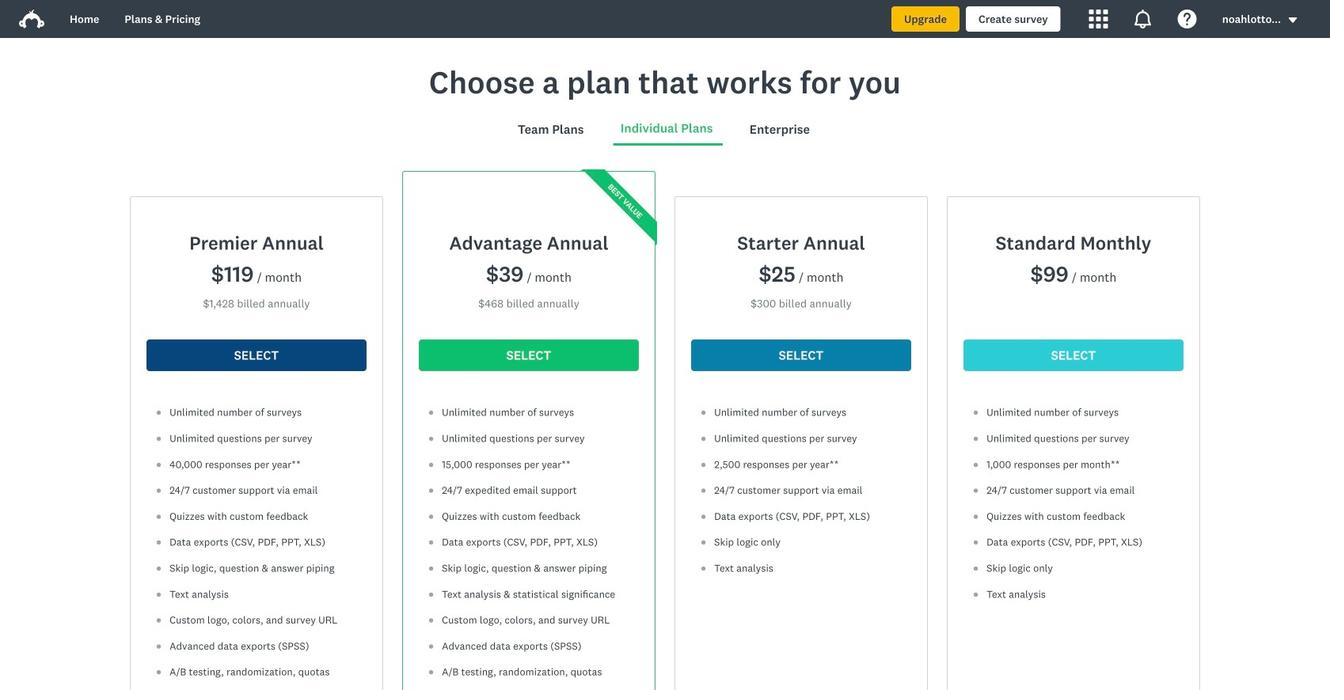 Task type: locate. For each thing, give the bounding box(es) containing it.
dropdown arrow icon image
[[1288, 15, 1299, 26], [1289, 17, 1298, 23]]

help icon image
[[1178, 10, 1197, 29]]

1 brand logo image from the top
[[19, 6, 44, 32]]

brand logo image
[[19, 6, 44, 32], [19, 10, 44, 29]]

products icon image
[[1090, 10, 1109, 29], [1090, 10, 1109, 29]]

notification center icon image
[[1134, 10, 1153, 29]]



Task type: describe. For each thing, give the bounding box(es) containing it.
2 brand logo image from the top
[[19, 10, 44, 29]]



Task type: vqa. For each thing, say whether or not it's contained in the screenshot.
2nd brand logo
yes



